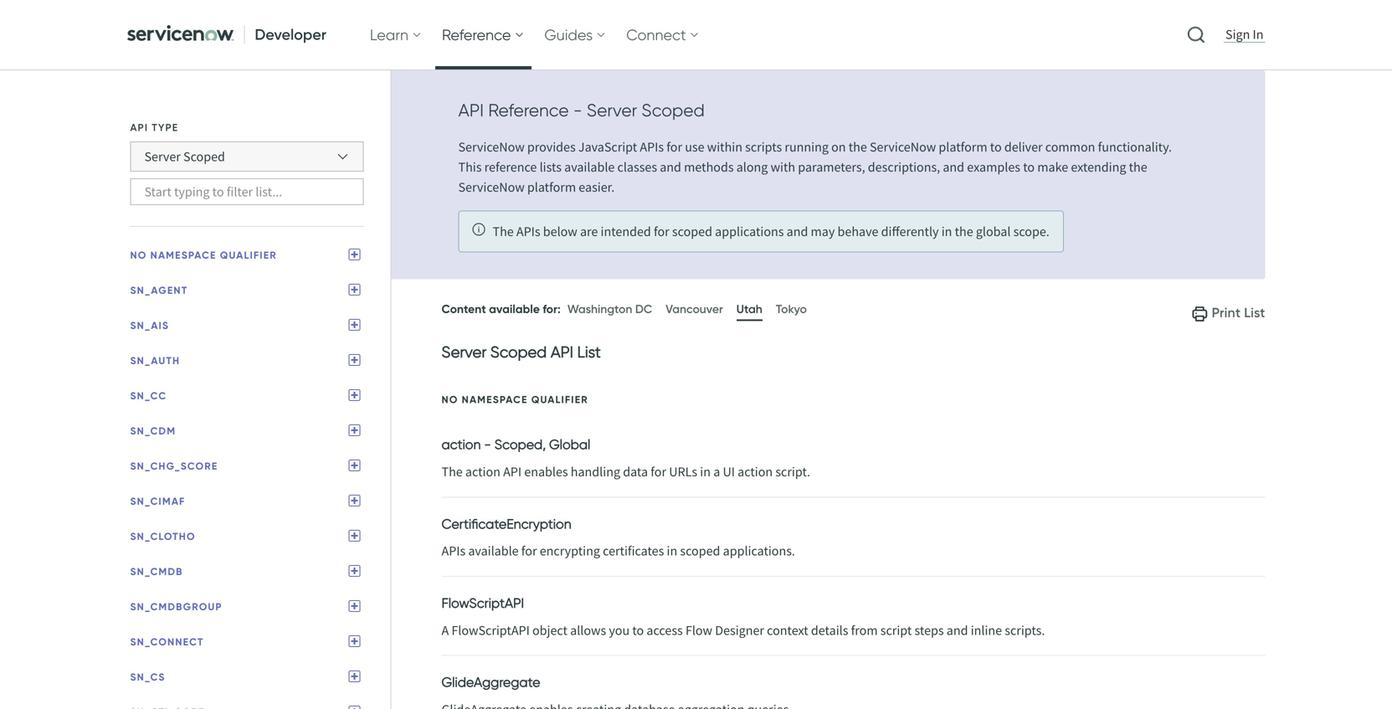 Task type: locate. For each thing, give the bounding box(es) containing it.
reference
[[442, 26, 511, 44]]

guides
[[544, 26, 593, 44]]

reference button
[[435, 0, 531, 69]]

developer link
[[120, 0, 336, 69]]

sign in
[[1226, 26, 1264, 43]]

learn button
[[363, 0, 428, 69]]



Task type: describe. For each thing, give the bounding box(es) containing it.
learn
[[370, 26, 408, 44]]

sign in button
[[1222, 25, 1267, 44]]

connect
[[626, 26, 686, 44]]

sign
[[1226, 26, 1250, 43]]

in
[[1253, 26, 1264, 43]]

connect button
[[620, 0, 706, 69]]

guides button
[[538, 0, 613, 69]]

developer
[[255, 25, 326, 44]]



